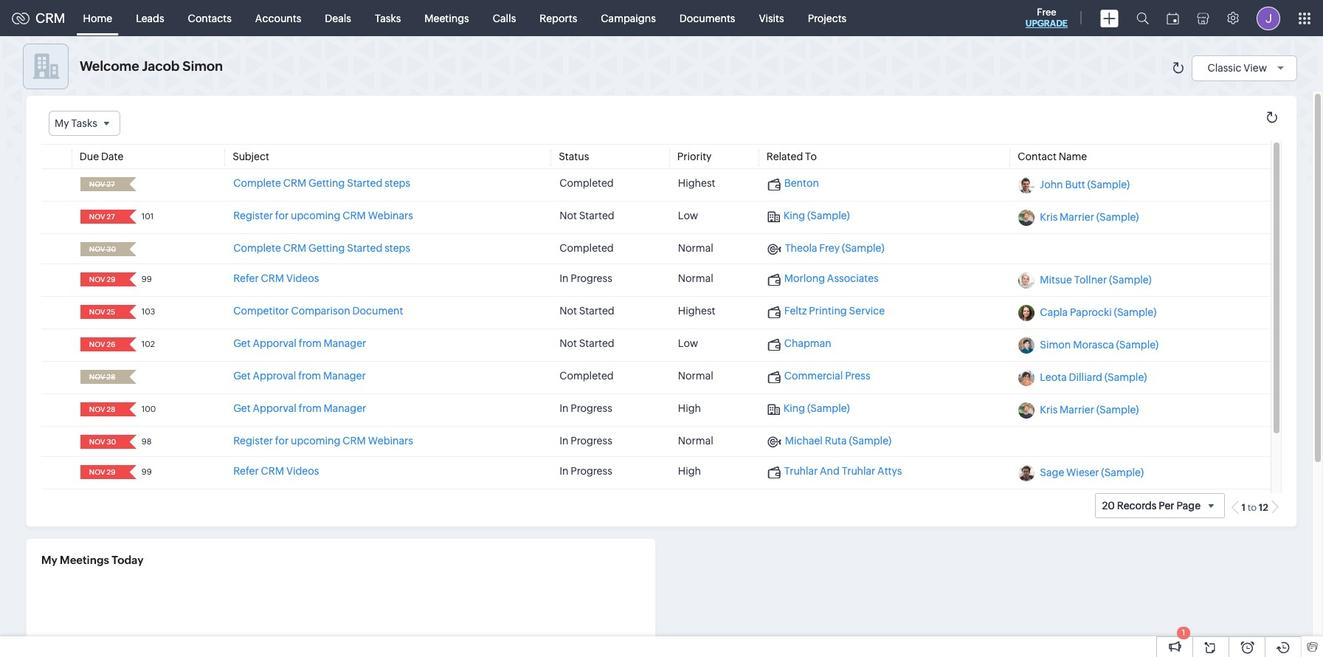 Task type: describe. For each thing, give the bounding box(es) containing it.
projects
[[808, 12, 847, 24]]

get for in
[[233, 403, 251, 414]]

get apporval from manager for in
[[233, 403, 366, 414]]

not started for feltz
[[560, 305, 615, 317]]

view
[[1244, 62, 1268, 73]]

upcoming for in
[[291, 435, 341, 447]]

search image
[[1137, 12, 1150, 24]]

john butt (sample)
[[1041, 179, 1131, 191]]

not for crm
[[560, 210, 577, 222]]

capla paprocki (sample)
[[1041, 307, 1157, 318]]

status
[[559, 151, 589, 163]]

feltz printing service link
[[768, 305, 885, 318]]

leota dilliard (sample) link
[[1041, 372, 1148, 383]]

chapman
[[785, 338, 832, 349]]

chapman link
[[768, 338, 832, 351]]

in for morlong associates
[[560, 273, 569, 284]]

morasca
[[1074, 339, 1115, 351]]

free
[[1038, 7, 1057, 18]]

accounts link
[[244, 0, 313, 36]]

progress for truhlar and truhlar attys
[[571, 465, 613, 477]]

my for my tasks
[[55, 117, 69, 129]]

reports
[[540, 12, 578, 24]]

service
[[850, 305, 885, 317]]

profile image
[[1258, 6, 1281, 30]]

webinars for not started
[[368, 210, 413, 222]]

complete crm getting started steps link for highest
[[233, 177, 411, 189]]

12
[[1260, 502, 1269, 513]]

refer for high
[[233, 465, 259, 477]]

john butt (sample) link
[[1041, 179, 1131, 191]]

contact
[[1018, 151, 1057, 163]]

for for in
[[275, 435, 289, 447]]

marrier for low
[[1060, 211, 1095, 223]]

99 for normal
[[142, 275, 152, 284]]

in progress for michael
[[560, 435, 613, 447]]

deals
[[325, 12, 351, 24]]

normal for morlong
[[678, 273, 714, 284]]

date
[[101, 151, 124, 163]]

profile element
[[1249, 0, 1290, 36]]

commercial press link
[[768, 370, 871, 383]]

logo image
[[12, 12, 30, 24]]

king (sample) link for high
[[768, 403, 850, 415]]

register for in progress
[[233, 435, 273, 447]]

name
[[1059, 151, 1088, 163]]

started for competitor comparison document
[[579, 305, 615, 317]]

(sample) right the tollner
[[1110, 274, 1152, 286]]

king (sample) for high
[[784, 403, 850, 414]]

contacts link
[[176, 0, 244, 36]]

register for upcoming crm webinars link for in progress
[[233, 435, 413, 447]]

2 get from the top
[[233, 370, 251, 382]]

visits
[[759, 12, 785, 24]]

commercial press
[[785, 370, 871, 382]]

subject link
[[233, 151, 269, 163]]

crm link
[[12, 10, 65, 26]]

from for in
[[299, 403, 322, 414]]

search element
[[1128, 0, 1159, 36]]

feltz
[[785, 305, 807, 317]]

butt
[[1066, 179, 1086, 191]]

press
[[846, 370, 871, 382]]

refer for normal
[[233, 273, 259, 284]]

related to link
[[767, 151, 817, 163]]

99 for high
[[142, 468, 152, 476]]

1 for 1 to 12
[[1242, 502, 1246, 513]]

printing
[[810, 305, 847, 317]]

register for upcoming crm webinars for not
[[233, 210, 413, 222]]

get apporval from manager link for in progress
[[233, 403, 366, 414]]

commercial
[[785, 370, 844, 382]]

status link
[[559, 151, 589, 163]]

kris for low
[[1041, 211, 1058, 223]]

dilliard
[[1070, 372, 1103, 383]]

my meetings today
[[41, 554, 144, 566]]

high for truhlar
[[678, 465, 702, 477]]

kris marrier (sample) link for high
[[1041, 404, 1140, 416]]

free upgrade
[[1026, 7, 1068, 29]]

in for truhlar and truhlar attys
[[560, 465, 569, 477]]

due date
[[80, 151, 124, 163]]

manager for not
[[324, 338, 366, 349]]

wieser
[[1067, 467, 1100, 479]]

get approval from manager link
[[233, 370, 366, 382]]

(sample) right dilliard
[[1105, 372, 1148, 383]]

98
[[142, 437, 152, 446]]

leota
[[1041, 372, 1068, 383]]

simon morasca (sample)
[[1041, 339, 1160, 351]]

jacob
[[142, 58, 180, 74]]

related
[[767, 151, 804, 163]]

campaigns link
[[589, 0, 668, 36]]

complete for highest
[[233, 177, 281, 189]]

paprocki
[[1071, 307, 1113, 318]]

king (sample) for low
[[784, 210, 850, 222]]

subject
[[233, 151, 269, 163]]

in for king (sample)
[[560, 403, 569, 414]]

in for michael ruta (sample)
[[560, 435, 569, 447]]

upcoming for not
[[291, 210, 341, 222]]

started for register for upcoming crm webinars
[[579, 210, 615, 222]]

complete crm getting started steps link for normal
[[233, 242, 411, 254]]

theola frey (sample) link
[[768, 242, 885, 255]]

steps for normal
[[385, 242, 411, 254]]

meetings link
[[413, 0, 481, 36]]

apporval for not
[[253, 338, 297, 349]]

related to
[[767, 151, 817, 163]]

register for upcoming crm webinars for in
[[233, 435, 413, 447]]

refer crm videos for high
[[233, 465, 319, 477]]

king (sample) link for low
[[768, 210, 850, 223]]

contact name link
[[1018, 151, 1088, 163]]

create menu element
[[1092, 0, 1128, 36]]

associates
[[828, 273, 879, 284]]

my tasks
[[55, 117, 97, 129]]

kris for high
[[1041, 404, 1058, 416]]

competitor comparison document link
[[233, 305, 404, 317]]

to
[[806, 151, 817, 163]]

videos for normal
[[286, 273, 319, 284]]

calls link
[[481, 0, 528, 36]]

sage wieser (sample) link
[[1041, 467, 1145, 479]]

documents link
[[668, 0, 748, 36]]

apporval for in
[[253, 403, 297, 414]]

(sample) right the paprocki
[[1115, 307, 1157, 318]]

due date link
[[80, 151, 124, 163]]

for for not
[[275, 210, 289, 222]]

michael ruta (sample) link
[[768, 435, 892, 448]]

highest for completed
[[678, 177, 716, 189]]

1 to 12
[[1242, 502, 1269, 513]]

high for king
[[678, 403, 702, 414]]

calendar image
[[1167, 12, 1180, 24]]

capla
[[1041, 307, 1069, 318]]

get apporval from manager for not
[[233, 338, 366, 349]]

get for not
[[233, 338, 251, 349]]

get apporval from manager link for not started
[[233, 338, 366, 349]]

normal for theola
[[678, 242, 714, 254]]

today
[[112, 554, 144, 566]]

normal for commercial
[[678, 370, 714, 382]]

tasks link
[[363, 0, 413, 36]]

upgrade
[[1026, 18, 1068, 29]]

leads link
[[124, 0, 176, 36]]

1 horizontal spatial simon
[[1041, 339, 1072, 351]]

0 vertical spatial meetings
[[425, 12, 469, 24]]

in progress for king
[[560, 403, 613, 414]]

deals link
[[313, 0, 363, 36]]

contact name
[[1018, 151, 1088, 163]]

document
[[353, 305, 404, 317]]

in progress for truhlar
[[560, 465, 613, 477]]

feltz printing service
[[785, 305, 885, 317]]

marrier for high
[[1060, 404, 1095, 416]]

kris marrier (sample) for low
[[1041, 211, 1140, 223]]

calls
[[493, 12, 516, 24]]

truhlar and truhlar attys
[[785, 465, 903, 477]]

visits link
[[748, 0, 796, 36]]



Task type: locate. For each thing, give the bounding box(es) containing it.
0 vertical spatial not started
[[560, 210, 615, 222]]

(sample)
[[1088, 179, 1131, 191], [808, 210, 850, 222], [1097, 211, 1140, 223], [842, 242, 885, 254], [1110, 274, 1152, 286], [1115, 307, 1157, 318], [1117, 339, 1160, 351], [1105, 372, 1148, 383], [808, 403, 850, 414], [1097, 404, 1140, 416], [849, 435, 892, 447], [1102, 467, 1145, 479]]

1 vertical spatial not started
[[560, 305, 615, 317]]

2 webinars from the top
[[368, 435, 413, 447]]

michael
[[785, 435, 823, 447]]

0 vertical spatial apporval
[[253, 338, 297, 349]]

reports link
[[528, 0, 589, 36]]

0 vertical spatial getting
[[309, 177, 345, 189]]

1 kris from the top
[[1041, 211, 1058, 223]]

0 vertical spatial highest
[[678, 177, 716, 189]]

1 king (sample) link from the top
[[768, 210, 850, 223]]

1 vertical spatial get apporval from manager
[[233, 403, 366, 414]]

1 register from the top
[[233, 210, 273, 222]]

1 manager from the top
[[324, 338, 366, 349]]

apporval down approval
[[253, 403, 297, 414]]

0 vertical spatial low
[[678, 210, 699, 222]]

0 vertical spatial register for upcoming crm webinars
[[233, 210, 413, 222]]

in progress
[[560, 273, 613, 284], [560, 403, 613, 414], [560, 435, 613, 447], [560, 465, 613, 477]]

1 vertical spatial tasks
[[71, 117, 97, 129]]

2 high from the top
[[678, 465, 702, 477]]

1 vertical spatial getting
[[309, 242, 345, 254]]

1 vertical spatial completed
[[560, 242, 614, 254]]

1 not started from the top
[[560, 210, 615, 222]]

king (sample) link
[[768, 210, 850, 223], [768, 403, 850, 415]]

steps for highest
[[385, 177, 411, 189]]

2 vertical spatial not started
[[560, 338, 615, 349]]

started
[[347, 177, 383, 189], [579, 210, 615, 222], [347, 242, 383, 254], [579, 305, 615, 317], [579, 338, 615, 349]]

(sample) up the frey
[[808, 210, 850, 222]]

competitor
[[233, 305, 289, 317]]

sage wieser (sample)
[[1041, 467, 1145, 479]]

1 vertical spatial manager
[[323, 370, 366, 382]]

low for king (sample)
[[678, 210, 699, 222]]

not started for king
[[560, 210, 615, 222]]

1 horizontal spatial truhlar
[[842, 465, 876, 477]]

completed for theola
[[560, 242, 614, 254]]

kris marrier (sample) link for low
[[1041, 211, 1140, 223]]

0 vertical spatial king (sample) link
[[768, 210, 850, 223]]

99 down 98
[[142, 468, 152, 476]]

get approval from manager
[[233, 370, 366, 382]]

campaigns
[[601, 12, 656, 24]]

0 vertical spatial register
[[233, 210, 273, 222]]

102
[[142, 340, 155, 349]]

1 in from the top
[[560, 273, 569, 284]]

4 normal from the top
[[678, 435, 714, 447]]

get down competitor
[[233, 338, 251, 349]]

1 normal from the top
[[678, 242, 714, 254]]

3 from from the top
[[299, 403, 322, 414]]

leota dilliard (sample)
[[1041, 372, 1148, 383]]

(sample) right butt
[[1088, 179, 1131, 191]]

1 in progress from the top
[[560, 273, 613, 284]]

my
[[55, 117, 69, 129], [41, 554, 57, 566]]

1 vertical spatial 1
[[1183, 628, 1186, 637]]

get down get approval from manager
[[233, 403, 251, 414]]

from down get approval from manager
[[299, 403, 322, 414]]

None field
[[85, 177, 120, 191], [85, 210, 120, 224], [85, 242, 120, 256], [85, 273, 120, 287], [85, 305, 120, 319], [85, 338, 120, 352], [85, 370, 120, 384], [85, 403, 120, 417], [85, 435, 120, 449], [85, 465, 120, 479], [85, 177, 120, 191], [85, 210, 120, 224], [85, 242, 120, 256], [85, 273, 120, 287], [85, 305, 120, 319], [85, 338, 120, 352], [85, 370, 120, 384], [85, 403, 120, 417], [85, 435, 120, 449], [85, 465, 120, 479]]

1 vertical spatial king (sample) link
[[768, 403, 850, 415]]

1 vertical spatial my
[[41, 554, 57, 566]]

completed
[[560, 177, 614, 189], [560, 242, 614, 254], [560, 370, 614, 382]]

(sample) right ruta
[[849, 435, 892, 447]]

king for high
[[784, 403, 806, 414]]

for
[[275, 210, 289, 222], [275, 435, 289, 447]]

apporval up approval
[[253, 338, 297, 349]]

1 vertical spatial meetings
[[60, 554, 109, 566]]

0 horizontal spatial truhlar
[[785, 465, 818, 477]]

register for upcoming crm webinars link for not started
[[233, 210, 413, 222]]

(sample) right morasca
[[1117, 339, 1160, 351]]

0 vertical spatial tasks
[[375, 12, 401, 24]]

1 vertical spatial for
[[275, 435, 289, 447]]

1 apporval from the top
[[253, 338, 297, 349]]

1 kris marrier (sample) from the top
[[1041, 211, 1140, 223]]

john
[[1041, 179, 1064, 191]]

theola frey (sample)
[[785, 242, 885, 254]]

highest for not started
[[678, 305, 716, 317]]

get left approval
[[233, 370, 251, 382]]

1 webinars from the top
[[368, 210, 413, 222]]

1 vertical spatial apporval
[[253, 403, 297, 414]]

classic view link
[[1208, 62, 1290, 73]]

completed for commercial
[[560, 370, 614, 382]]

apporval
[[253, 338, 297, 349], [253, 403, 297, 414]]

1 vertical spatial complete
[[233, 242, 281, 254]]

1 vertical spatial kris marrier (sample)
[[1041, 404, 1140, 416]]

kris down john
[[1041, 211, 1058, 223]]

complete for normal
[[233, 242, 281, 254]]

1 refer crm videos from the top
[[233, 273, 319, 284]]

2 vertical spatial manager
[[324, 403, 366, 414]]

1 complete crm getting started steps from the top
[[233, 177, 411, 189]]

low for chapman
[[678, 338, 699, 349]]

simon down the capla
[[1041, 339, 1072, 351]]

2 refer from the top
[[233, 465, 259, 477]]

1 vertical spatial steps
[[385, 242, 411, 254]]

1 vertical spatial king
[[784, 403, 806, 414]]

0 vertical spatial register for upcoming crm webinars link
[[233, 210, 413, 222]]

meetings left today
[[60, 554, 109, 566]]

ruta
[[825, 435, 847, 447]]

0 vertical spatial king
[[784, 210, 806, 222]]

2 marrier from the top
[[1060, 404, 1095, 416]]

2 highest from the top
[[678, 305, 716, 317]]

3 manager from the top
[[324, 403, 366, 414]]

due
[[80, 151, 99, 163]]

morlong associates link
[[768, 273, 879, 286]]

3 normal from the top
[[678, 370, 714, 382]]

2 register for upcoming crm webinars from the top
[[233, 435, 413, 447]]

complete crm getting started steps for normal
[[233, 242, 411, 254]]

3 not started from the top
[[560, 338, 615, 349]]

1 for from the top
[[275, 210, 289, 222]]

1 vertical spatial webinars
[[368, 435, 413, 447]]

register down subject
[[233, 210, 273, 222]]

kris marrier (sample) link down john butt (sample) at top right
[[1041, 211, 1140, 223]]

(sample) down 'john butt (sample)' link
[[1097, 211, 1140, 223]]

2 complete crm getting started steps link from the top
[[233, 242, 411, 254]]

king down "benton" link
[[784, 210, 806, 222]]

0 vertical spatial refer
[[233, 273, 259, 284]]

upcoming
[[291, 210, 341, 222], [291, 435, 341, 447]]

1 king from the top
[[784, 210, 806, 222]]

welcome jacob simon
[[80, 58, 223, 74]]

videos for high
[[286, 465, 319, 477]]

0 vertical spatial complete
[[233, 177, 281, 189]]

2 get apporval from manager link from the top
[[233, 403, 366, 414]]

classic view
[[1208, 62, 1268, 73]]

getting for normal
[[309, 242, 345, 254]]

0 vertical spatial refer crm videos
[[233, 273, 319, 284]]

0 vertical spatial from
[[299, 338, 322, 349]]

4 in from the top
[[560, 465, 569, 477]]

0 vertical spatial steps
[[385, 177, 411, 189]]

2 complete from the top
[[233, 242, 281, 254]]

1 vertical spatial complete crm getting started steps
[[233, 242, 411, 254]]

2 kris from the top
[[1041, 404, 1058, 416]]

in progress for morlong
[[560, 273, 613, 284]]

get apporval from manager link down get approval from manager
[[233, 403, 366, 414]]

michael ruta (sample)
[[785, 435, 892, 447]]

home link
[[71, 0, 124, 36]]

2 vertical spatial completed
[[560, 370, 614, 382]]

2 getting from the top
[[309, 242, 345, 254]]

3 progress from the top
[[571, 435, 613, 447]]

meetings
[[425, 12, 469, 24], [60, 554, 109, 566]]

2 king (sample) from the top
[[784, 403, 850, 414]]

priority
[[678, 151, 712, 163]]

2 register for upcoming crm webinars link from the top
[[233, 435, 413, 447]]

king (sample) link up michael
[[768, 403, 850, 415]]

mitsue tollner (sample) link
[[1041, 274, 1152, 286]]

2 completed from the top
[[560, 242, 614, 254]]

meetings left calls
[[425, 12, 469, 24]]

classic
[[1208, 62, 1242, 73]]

0 vertical spatial king (sample)
[[784, 210, 850, 222]]

progress for michael ruta (sample)
[[571, 435, 613, 447]]

0 vertical spatial refer crm videos link
[[233, 273, 319, 284]]

1 vertical spatial low
[[678, 338, 699, 349]]

1 truhlar from the left
[[785, 465, 818, 477]]

1 vertical spatial register
[[233, 435, 273, 447]]

1 videos from the top
[[286, 273, 319, 284]]

1 vertical spatial 99
[[142, 468, 152, 476]]

1 get from the top
[[233, 338, 251, 349]]

my for my meetings today
[[41, 554, 57, 566]]

benton link
[[768, 177, 820, 191]]

complete crm getting started steps link
[[233, 177, 411, 189], [233, 242, 411, 254]]

2 vertical spatial not
[[560, 338, 577, 349]]

(sample) right wieser
[[1102, 467, 1145, 479]]

kris marrier (sample) for high
[[1041, 404, 1140, 416]]

1 vertical spatial kris marrier (sample) link
[[1041, 404, 1140, 416]]

3 completed from the top
[[560, 370, 614, 382]]

2 get apporval from manager from the top
[[233, 403, 366, 414]]

register
[[233, 210, 273, 222], [233, 435, 273, 447]]

complete down subject
[[233, 177, 281, 189]]

started for get apporval from manager
[[579, 338, 615, 349]]

kris marrier (sample)
[[1041, 211, 1140, 223], [1041, 404, 1140, 416]]

1 vertical spatial refer crm videos
[[233, 465, 319, 477]]

1 vertical spatial king (sample)
[[784, 403, 850, 414]]

king (sample) up theola frey (sample) link
[[784, 210, 850, 222]]

kris marrier (sample) link
[[1041, 211, 1140, 223], [1041, 404, 1140, 416]]

get apporval from manager link
[[233, 338, 366, 349], [233, 403, 366, 414]]

register for upcoming crm webinars link
[[233, 210, 413, 222], [233, 435, 413, 447]]

1 99 from the top
[[142, 275, 152, 284]]

1 vertical spatial refer
[[233, 465, 259, 477]]

1 register for upcoming crm webinars link from the top
[[233, 210, 413, 222]]

approval
[[253, 370, 296, 382]]

contacts
[[188, 12, 232, 24]]

simon right jacob
[[183, 58, 223, 74]]

2 not from the top
[[560, 305, 577, 317]]

priority link
[[678, 151, 712, 163]]

1 refer from the top
[[233, 273, 259, 284]]

0 vertical spatial kris
[[1041, 211, 1058, 223]]

marrier down butt
[[1060, 211, 1095, 223]]

projects link
[[796, 0, 859, 36]]

1 complete from the top
[[233, 177, 281, 189]]

0 vertical spatial for
[[275, 210, 289, 222]]

0 vertical spatial kris marrier (sample) link
[[1041, 211, 1140, 223]]

0 vertical spatial complete crm getting started steps link
[[233, 177, 411, 189]]

(sample) up associates
[[842, 242, 885, 254]]

2 truhlar from the left
[[842, 465, 876, 477]]

manager for in
[[324, 403, 366, 414]]

1 register for upcoming crm webinars from the top
[[233, 210, 413, 222]]

normal for michael
[[678, 435, 714, 447]]

truhlar left and
[[785, 465, 818, 477]]

1 king (sample) from the top
[[784, 210, 850, 222]]

from right approval
[[298, 370, 321, 382]]

refer crm videos for normal
[[233, 273, 319, 284]]

1 low from the top
[[678, 210, 699, 222]]

4 progress from the top
[[571, 465, 613, 477]]

crm
[[35, 10, 65, 26], [283, 177, 307, 189], [343, 210, 366, 222], [283, 242, 307, 254], [261, 273, 284, 284], [343, 435, 366, 447], [261, 465, 284, 477]]

2 refer crm videos from the top
[[233, 465, 319, 477]]

marrier down dilliard
[[1060, 404, 1095, 416]]

progress for king (sample)
[[571, 403, 613, 414]]

0 horizontal spatial meetings
[[60, 554, 109, 566]]

king (sample) down commercial press "link"
[[784, 403, 850, 414]]

1 vertical spatial videos
[[286, 465, 319, 477]]

get apporval from manager up the get approval from manager link
[[233, 338, 366, 349]]

king for low
[[784, 210, 806, 222]]

manager
[[324, 338, 366, 349], [323, 370, 366, 382], [324, 403, 366, 414]]

tollner
[[1075, 274, 1108, 286]]

documents
[[680, 12, 736, 24]]

0 vertical spatial completed
[[560, 177, 614, 189]]

tasks right deals link
[[375, 12, 401, 24]]

get apporval from manager
[[233, 338, 366, 349], [233, 403, 366, 414]]

welcome
[[80, 58, 139, 74]]

2 steps from the top
[[385, 242, 411, 254]]

capla paprocki (sample) link
[[1041, 307, 1157, 318]]

refer crm videos link for normal
[[233, 273, 319, 284]]

1
[[1242, 502, 1246, 513], [1183, 628, 1186, 637]]

leads
[[136, 12, 164, 24]]

register down approval
[[233, 435, 273, 447]]

my inside field
[[55, 117, 69, 129]]

not for manager
[[560, 338, 577, 349]]

1 vertical spatial get
[[233, 370, 251, 382]]

1 refer crm videos link from the top
[[233, 273, 319, 284]]

competitor comparison document
[[233, 305, 404, 317]]

0 vertical spatial upcoming
[[291, 210, 341, 222]]

0 vertical spatial 1
[[1242, 502, 1246, 513]]

complete crm getting started steps for highest
[[233, 177, 411, 189]]

2 progress from the top
[[571, 403, 613, 414]]

not
[[560, 210, 577, 222], [560, 305, 577, 317], [560, 338, 577, 349]]

3 get from the top
[[233, 403, 251, 414]]

create menu image
[[1101, 9, 1119, 27]]

register for upcoming crm webinars
[[233, 210, 413, 222], [233, 435, 413, 447]]

tasks inside field
[[71, 117, 97, 129]]

2 low from the top
[[678, 338, 699, 349]]

0 vertical spatial my
[[55, 117, 69, 129]]

and
[[820, 465, 840, 477]]

get apporval from manager link up the get approval from manager link
[[233, 338, 366, 349]]

2 refer crm videos link from the top
[[233, 465, 319, 477]]

3 not from the top
[[560, 338, 577, 349]]

1 from from the top
[[299, 338, 322, 349]]

2 vertical spatial from
[[299, 403, 322, 414]]

theola
[[785, 242, 818, 254]]

2 king from the top
[[784, 403, 806, 414]]

kris marrier (sample) link down dilliard
[[1041, 404, 1140, 416]]

1 vertical spatial get apporval from manager link
[[233, 403, 366, 414]]

home
[[83, 12, 112, 24]]

1 for 1
[[1183, 628, 1186, 637]]

1 vertical spatial complete crm getting started steps link
[[233, 242, 411, 254]]

2 normal from the top
[[678, 273, 714, 284]]

99 up 103
[[142, 275, 152, 284]]

kris marrier (sample) down dilliard
[[1041, 404, 1140, 416]]

(sample) down commercial press
[[808, 403, 850, 414]]

frey
[[820, 242, 840, 254]]

2 in from the top
[[560, 403, 569, 414]]

1 get apporval from manager from the top
[[233, 338, 366, 349]]

1 high from the top
[[678, 403, 702, 414]]

1 horizontal spatial 1
[[1242, 502, 1246, 513]]

king up michael
[[784, 403, 806, 414]]

1 vertical spatial high
[[678, 465, 702, 477]]

0 horizontal spatial tasks
[[71, 117, 97, 129]]

2 complete crm getting started steps from the top
[[233, 242, 411, 254]]

2 not started from the top
[[560, 305, 615, 317]]

get apporval from manager down get approval from manager
[[233, 403, 366, 414]]

1 get apporval from manager link from the top
[[233, 338, 366, 349]]

2 kris marrier (sample) link from the top
[[1041, 404, 1140, 416]]

complete
[[233, 177, 281, 189], [233, 242, 281, 254]]

1 horizontal spatial meetings
[[425, 12, 469, 24]]

0 vertical spatial get
[[233, 338, 251, 349]]

0 horizontal spatial simon
[[183, 58, 223, 74]]

0 vertical spatial high
[[678, 403, 702, 414]]

3 in from the top
[[560, 435, 569, 447]]

2 register from the top
[[233, 435, 273, 447]]

0 vertical spatial complete crm getting started steps
[[233, 177, 411, 189]]

0 vertical spatial manager
[[324, 338, 366, 349]]

2 99 from the top
[[142, 468, 152, 476]]

tasks up due
[[71, 117, 97, 129]]

attys
[[878, 465, 903, 477]]

1 not from the top
[[560, 210, 577, 222]]

2 kris marrier (sample) from the top
[[1041, 404, 1140, 416]]

1 progress from the top
[[571, 273, 613, 284]]

0 vertical spatial marrier
[[1060, 211, 1095, 223]]

101
[[142, 212, 154, 221]]

1 upcoming from the top
[[291, 210, 341, 222]]

get
[[233, 338, 251, 349], [233, 370, 251, 382], [233, 403, 251, 414]]

highest
[[678, 177, 716, 189], [678, 305, 716, 317]]

king (sample)
[[784, 210, 850, 222], [784, 403, 850, 414]]

1 marrier from the top
[[1060, 211, 1095, 223]]

0 vertical spatial 99
[[142, 275, 152, 284]]

0 vertical spatial videos
[[286, 273, 319, 284]]

1 vertical spatial register for upcoming crm webinars link
[[233, 435, 413, 447]]

3 in progress from the top
[[560, 435, 613, 447]]

2 in progress from the top
[[560, 403, 613, 414]]

0 horizontal spatial 1
[[1183, 628, 1186, 637]]

My Tasks field
[[49, 111, 120, 136]]

1 horizontal spatial tasks
[[375, 12, 401, 24]]

1 vertical spatial kris
[[1041, 404, 1058, 416]]

webinars for in progress
[[368, 435, 413, 447]]

1 vertical spatial highest
[[678, 305, 716, 317]]

refer crm videos
[[233, 273, 319, 284], [233, 465, 319, 477]]

kris marrier (sample) down john butt (sample) at top right
[[1041, 211, 1140, 223]]

kris down leota on the bottom right of page
[[1041, 404, 1058, 416]]

0 vertical spatial get apporval from manager
[[233, 338, 366, 349]]

4 in progress from the top
[[560, 465, 613, 477]]

2 from from the top
[[298, 370, 321, 382]]

getting for highest
[[309, 177, 345, 189]]

2 upcoming from the top
[[291, 435, 341, 447]]

0 vertical spatial get apporval from manager link
[[233, 338, 366, 349]]

1 steps from the top
[[385, 177, 411, 189]]

kris
[[1041, 211, 1058, 223], [1041, 404, 1058, 416]]

0 vertical spatial kris marrier (sample)
[[1041, 211, 1140, 223]]

1 kris marrier (sample) link from the top
[[1041, 211, 1140, 223]]

2 apporval from the top
[[253, 403, 297, 414]]

from down competitor comparison document link
[[299, 338, 322, 349]]

0 vertical spatial simon
[[183, 58, 223, 74]]

from for not
[[299, 338, 322, 349]]

2 king (sample) link from the top
[[768, 403, 850, 415]]

1 vertical spatial register for upcoming crm webinars
[[233, 435, 413, 447]]

2 manager from the top
[[323, 370, 366, 382]]

to
[[1248, 502, 1258, 513]]

2 vertical spatial get
[[233, 403, 251, 414]]

(sample) down leota dilliard (sample)
[[1097, 404, 1140, 416]]

mitsue
[[1041, 274, 1073, 286]]

1 vertical spatial marrier
[[1060, 404, 1095, 416]]

1 vertical spatial simon
[[1041, 339, 1072, 351]]

100
[[142, 405, 156, 414]]

0 vertical spatial not
[[560, 210, 577, 222]]

comparison
[[291, 305, 351, 317]]

1 completed from the top
[[560, 177, 614, 189]]

1 vertical spatial not
[[560, 305, 577, 317]]

1 vertical spatial from
[[298, 370, 321, 382]]

king (sample) link up the theola
[[768, 210, 850, 223]]

refer crm videos link for high
[[233, 465, 319, 477]]

2 videos from the top
[[286, 465, 319, 477]]

1 complete crm getting started steps link from the top
[[233, 177, 411, 189]]

complete up competitor
[[233, 242, 281, 254]]

register for not started
[[233, 210, 273, 222]]

truhlar right and
[[842, 465, 876, 477]]

1 getting from the top
[[309, 177, 345, 189]]

1 vertical spatial upcoming
[[291, 435, 341, 447]]

1 highest from the top
[[678, 177, 716, 189]]

0 vertical spatial webinars
[[368, 210, 413, 222]]

truhlar and truhlar attys link
[[768, 465, 903, 479]]

2 for from the top
[[275, 435, 289, 447]]

progress for morlong associates
[[571, 273, 613, 284]]

1 vertical spatial refer crm videos link
[[233, 465, 319, 477]]



Task type: vqa. For each thing, say whether or not it's contained in the screenshot.


